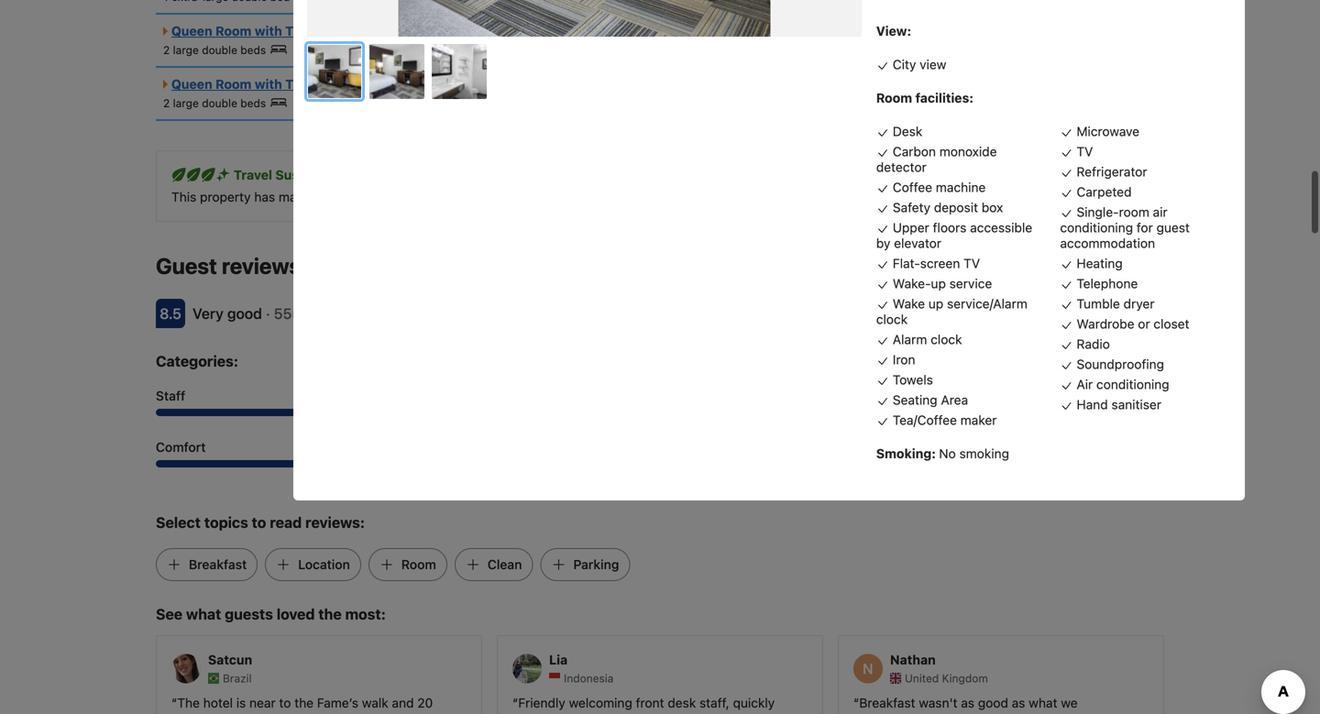 Task type: describe. For each thing, give the bounding box(es) containing it.
travel
[[234, 167, 272, 183]]

see availability button
[[1052, 251, 1165, 284]]

heating
[[1077, 256, 1123, 271]]

photo of king room - non-smoking #1 image
[[308, 45, 363, 100]]

accommodation
[[1061, 236, 1156, 251]]

" for lia
[[513, 696, 518, 711]]

0 vertical spatial to
[[654, 189, 666, 205]]

queen room with two queen beds - disability/hearing access - non-smoking
[[171, 77, 664, 92]]

beds for non-
[[359, 23, 391, 39]]

the
[[318, 606, 342, 623]]

wake
[[893, 296, 925, 311]]

most:
[[345, 606, 386, 623]]

what
[[186, 606, 221, 623]]

by inside upper floors accessible by elevator
[[877, 236, 891, 251]]

elevator
[[894, 236, 942, 251]]

555
[[274, 305, 301, 322]]

select topics to read reviews:
[[156, 514, 365, 532]]

1 vertical spatial smoking
[[609, 77, 664, 92]]

scored 8.5 element
[[156, 299, 185, 328]]

satcun
[[208, 652, 252, 667]]

tumble
[[1077, 296, 1121, 311]]

- right access
[[568, 77, 574, 92]]

two for non-
[[285, 23, 312, 39]]

alarm clock
[[893, 332, 963, 347]]

staff 8.9 meter
[[156, 409, 477, 416]]

0 vertical spatial smoking
[[435, 23, 490, 39]]

smoking:
[[877, 446, 936, 461]]

2 sustainability from the left
[[810, 189, 887, 205]]

room facilities: ​
[[877, 90, 977, 105]]

0 horizontal spatial location
[[298, 557, 350, 572]]

1 vertical spatial conditioning
[[1097, 377, 1170, 392]]

seating area
[[893, 392, 969, 408]]

huge
[[315, 189, 345, 205]]

service
[[950, 276, 993, 291]]

comfort
[[156, 440, 206, 455]]

third
[[744, 189, 772, 205]]

flat-screen tv
[[893, 256, 980, 271]]

read
[[270, 514, 302, 532]]

screen
[[921, 256, 960, 271]]

travel sustainable level 3+
[[234, 167, 406, 183]]

learn more button
[[1082, 188, 1149, 206]]

1 more from the left
[[711, 189, 741, 205]]

loved
[[277, 606, 315, 623]]

hand
[[1077, 397, 1108, 412]]

guest reviews element
[[156, 251, 1045, 281]]

4
[[775, 30, 782, 43]]

·
[[266, 305, 270, 322]]

sanitiser
[[1112, 397, 1162, 412]]

see for see availability
[[1063, 260, 1086, 275]]

service/alarm
[[947, 296, 1028, 311]]

carbon
[[893, 144, 936, 159]]

facilities:
[[916, 90, 974, 105]]

subscribing
[[582, 189, 651, 205]]

coffee machine
[[893, 180, 986, 195]]

1 vertical spatial to
[[252, 514, 266, 532]]

refrigerator
[[1077, 164, 1148, 179]]

very good · 555 reviews
[[193, 305, 357, 322]]

double for queen room with two queen beds - non-smoking
[[202, 44, 237, 56]]

guests
[[225, 606, 273, 623]]

guest
[[1157, 220, 1190, 235]]

2 for queen room with two queen beds - disability/hearing access - non-smoking
[[163, 97, 170, 110]]

1 horizontal spatial clock
[[931, 332, 963, 347]]

wardrobe
[[1077, 316, 1135, 331]]

8.9
[[1145, 388, 1165, 404]]

radio
[[1077, 337, 1110, 352]]

no
[[939, 446, 956, 461]]

flat-
[[893, 256, 921, 271]]

dryer
[[1124, 296, 1155, 311]]

air
[[1077, 377, 1093, 392]]

categories:
[[156, 353, 239, 370]]

review categories element
[[156, 350, 239, 372]]

0 horizontal spatial non-
[[403, 23, 435, 39]]

upper floors accessible by elevator
[[877, 220, 1033, 251]]

kingdom
[[942, 672, 988, 685]]

accessible
[[970, 220, 1033, 235]]

beds for disability/hearing
[[359, 77, 391, 92]]

wardrobe or closet
[[1077, 316, 1190, 331]]

very
[[193, 305, 224, 322]]

large for queen room with two queen beds - disability/hearing access - non-smoking
[[173, 97, 199, 110]]

brazil
[[223, 672, 252, 685]]

level
[[353, 167, 386, 183]]

nathan
[[890, 652, 936, 667]]

availability
[[1090, 260, 1154, 275]]

wake up service/alarm clock
[[877, 296, 1028, 327]]

brazil image
[[208, 673, 219, 684]]

see for see what guests loved the most:
[[156, 606, 183, 623]]

guest reviews
[[156, 253, 301, 279]]

up for wake-
[[931, 276, 946, 291]]

maker
[[961, 413, 997, 428]]

conditioning inside single-room air conditioning for guest accommodation
[[1061, 220, 1134, 235]]

safety
[[893, 200, 931, 215]]

- for disability/hearing
[[394, 77, 400, 92]]

monoxide
[[940, 144, 997, 159]]

double for queen room with two queen beds - disability/hearing access - non-smoking
[[202, 97, 237, 110]]

seating
[[893, 392, 938, 408]]

upper
[[893, 220, 930, 235]]

see what guests loved the most:
[[156, 606, 386, 623]]

towels
[[893, 372, 933, 387]]

united kingdom image
[[890, 673, 901, 684]]

1 horizontal spatial ​
[[977, 90, 977, 105]]

tumble dryer
[[1077, 296, 1155, 311]]



Task type: locate. For each thing, give the bounding box(es) containing it.
for
[[1137, 220, 1153, 235]]

reviews:
[[305, 514, 365, 532]]

0 vertical spatial location
[[843, 440, 895, 455]]

sustainable
[[276, 167, 350, 183]]

more inside button
[[1119, 189, 1149, 205]]

0 vertical spatial see
[[1063, 260, 1086, 275]]

1 horizontal spatial sustainability
[[810, 189, 887, 205]]

microwave
[[1077, 124, 1140, 139]]

0 horizontal spatial tv
[[964, 256, 980, 271]]

0 horizontal spatial more
[[711, 189, 741, 205]]

0 vertical spatial conditioning
[[1061, 220, 1134, 235]]

this
[[171, 189, 197, 205]]

1 vertical spatial see
[[156, 606, 183, 623]]

1 horizontal spatial by
[[877, 236, 891, 251]]

more
[[711, 189, 741, 205], [1119, 189, 1149, 205]]

beds
[[359, 23, 391, 39], [359, 77, 391, 92]]

city view
[[893, 57, 947, 72]]

box
[[982, 200, 1004, 215]]

1 " from the left
[[171, 696, 177, 711]]

room
[[216, 23, 252, 39], [216, 77, 252, 92], [877, 90, 913, 105], [402, 557, 436, 572]]

by left elevator
[[877, 236, 891, 251]]

0 horizontal spatial clock
[[877, 312, 908, 327]]

sustainability right party
[[810, 189, 887, 205]]

floors
[[933, 220, 967, 235]]

clean
[[488, 557, 522, 572]]

1 horizontal spatial or
[[1138, 316, 1151, 331]]

two for disability/hearing
[[285, 77, 312, 92]]

with for queen room with two queen beds - non-smoking
[[255, 23, 282, 39]]

1 two from the top
[[285, 23, 312, 39]]

tv
[[1077, 144, 1094, 159], [964, 256, 980, 271]]

1 vertical spatial non-
[[577, 77, 609, 92]]

large for queen room with two queen beds - non-smoking
[[173, 44, 199, 56]]

see up telephone
[[1063, 260, 1086, 275]]

1 vertical spatial by
[[877, 236, 891, 251]]

smoking
[[960, 446, 1010, 461]]

0 horizontal spatial or
[[695, 189, 707, 205]]

staff
[[156, 388, 185, 404]]

queen room with two queen beds - non-smoking link
[[163, 23, 490, 39]]

topics
[[204, 514, 248, 532]]

​ right the facilities: at the right top
[[977, 90, 977, 105]]

2 beds from the top
[[359, 77, 391, 92]]

1 vertical spatial tv
[[964, 256, 980, 271]]

1 horizontal spatial reviews
[[305, 305, 357, 322]]

iron
[[893, 352, 916, 367]]

deposit
[[934, 200, 979, 215]]

0 vertical spatial tv
[[1077, 144, 1094, 159]]

indonesia image
[[549, 673, 560, 684]]

2 " from the left
[[513, 696, 518, 711]]

0 vertical spatial 2 large double beds
[[163, 44, 266, 56]]

see
[[1063, 260, 1086, 275], [156, 606, 183, 623]]

soundproofing
[[1077, 357, 1165, 372]]

alarm
[[893, 332, 928, 347]]

with for queen room with two queen beds - disability/hearing access - non-smoking
[[255, 77, 282, 92]]

2 large from the top
[[173, 97, 199, 110]]

up down screen
[[931, 276, 946, 291]]

beds for queen room with two queen beds - disability/hearing access - non-smoking
[[241, 97, 266, 110]]

- up "photo of king room - non-smoking #2"
[[394, 23, 400, 39]]

1 large from the top
[[173, 44, 199, 56]]

beds for queen room with two queen beds - non-smoking
[[241, 44, 266, 56]]

conditioning up sanitiser
[[1097, 377, 1170, 392]]

beds up "photo of king room - non-smoking #2"
[[359, 23, 391, 39]]

0 horizontal spatial reviews
[[222, 253, 301, 279]]

1 vertical spatial two
[[285, 77, 312, 92]]

​
[[977, 90, 977, 105], [939, 446, 939, 461]]

0 horizontal spatial by
[[564, 189, 578, 205]]

2 2 from the top
[[163, 97, 170, 110]]

2 2 large double beds from the top
[[163, 97, 266, 110]]

made
[[279, 189, 312, 205]]

0 vertical spatial reviews
[[222, 253, 301, 279]]

safety deposit box
[[893, 200, 1004, 215]]

1 vertical spatial clock
[[931, 332, 963, 347]]

1 beds from the top
[[359, 23, 391, 39]]

0 horizontal spatial ​
[[939, 446, 939, 461]]

queen room with two queen beds - disability/hearing access - non-smoking link
[[163, 77, 664, 92]]

1 vertical spatial location
[[298, 557, 350, 572]]

1 horizontal spatial tv
[[1077, 144, 1094, 159]]

with
[[255, 23, 282, 39], [255, 77, 282, 92]]

" for nathan
[[854, 696, 860, 711]]

more left third
[[711, 189, 741, 205]]

or down dryer
[[1138, 316, 1151, 331]]

2 large double beds for queen room with two queen beds - disability/hearing access - non-smoking
[[163, 97, 266, 110]]

0 horizontal spatial smoking
[[435, 23, 490, 39]]

0 vertical spatial 2
[[163, 44, 170, 56]]

conditioning down single-
[[1061, 220, 1134, 235]]

disability/hearing
[[403, 77, 516, 92]]

1 vertical spatial beds
[[359, 77, 391, 92]]

1 vertical spatial beds
[[241, 97, 266, 110]]

certifications.
[[891, 189, 971, 205]]

machine
[[936, 180, 986, 195]]

guest
[[156, 253, 217, 279]]

4 adults, 3 children element
[[752, 22, 855, 43]]

carpeted
[[1077, 184, 1132, 199]]

0 horizontal spatial to
[[252, 514, 266, 532]]

has
[[254, 189, 275, 205]]

1 vertical spatial ​
[[939, 446, 939, 461]]

0 vertical spatial two
[[285, 23, 312, 39]]

- right photo of king room - non-smoking #1
[[394, 77, 400, 92]]

towards
[[432, 189, 480, 205]]

2 horizontal spatial "
[[854, 696, 860, 711]]

beds down queen room with two queen beds - non-smoking
[[359, 77, 391, 92]]

0 vertical spatial up
[[931, 276, 946, 291]]

air conditioning
[[1077, 377, 1170, 392]]

2 double from the top
[[202, 97, 237, 110]]

good
[[227, 305, 262, 322]]

united kingdom
[[905, 672, 988, 685]]

0 vertical spatial beds
[[359, 23, 391, 39]]

2 two from the top
[[285, 77, 312, 92]]

1 vertical spatial 2
[[163, 97, 170, 110]]

1 vertical spatial with
[[255, 77, 282, 92]]

view:
[[877, 23, 912, 38]]

single-
[[1077, 204, 1119, 220]]

0 horizontal spatial see
[[156, 606, 183, 623]]

parking
[[574, 557, 619, 572]]

0 vertical spatial ​
[[977, 90, 977, 105]]

learn more
[[1082, 189, 1149, 205]]

non- right access
[[577, 77, 609, 92]]

2 large double beds for queen room with two queen beds - non-smoking
[[163, 44, 266, 56]]

reviews right 555
[[305, 305, 357, 322]]

reviews up ·
[[222, 253, 301, 279]]

beds down queen room with two queen beds - non-smoking link
[[241, 44, 266, 56]]

1 horizontal spatial see
[[1063, 260, 1086, 275]]

0 vertical spatial by
[[564, 189, 578, 205]]

reviews
[[222, 253, 301, 279], [305, 305, 357, 322]]

non-
[[403, 23, 435, 39], [577, 77, 609, 92]]

0 vertical spatial double
[[202, 44, 237, 56]]

up down wake-up service
[[929, 296, 944, 311]]

3+
[[389, 167, 406, 183]]

1 vertical spatial reviews
[[305, 305, 357, 322]]

- for non-
[[394, 23, 400, 39]]

clock down wake up service/alarm clock
[[931, 332, 963, 347]]

3 " from the left
[[854, 696, 860, 711]]

0 horizontal spatial sustainability
[[483, 189, 561, 205]]

0 vertical spatial with
[[255, 23, 282, 39]]

learn
[[1082, 189, 1115, 205]]

queen
[[171, 23, 212, 39], [315, 23, 356, 39], [171, 77, 212, 92], [315, 77, 356, 92]]

smoking: ​ no smoking
[[877, 446, 1010, 461]]

1 vertical spatial 2 large double beds
[[163, 97, 266, 110]]

rated very good element
[[193, 305, 262, 322]]

by
[[564, 189, 578, 205], [877, 236, 891, 251]]

photo of king room - non-smoking #2 image
[[370, 44, 425, 99]]

commitments
[[348, 189, 429, 205]]

-
[[394, 23, 400, 39], [394, 77, 400, 92], [568, 77, 574, 92]]

coffee
[[893, 180, 933, 195]]

clock down the wake
[[877, 312, 908, 327]]

1 sustainability from the left
[[483, 189, 561, 205]]

" for satcun
[[171, 696, 177, 711]]

0 vertical spatial large
[[173, 44, 199, 56]]

×
[[766, 30, 773, 43]]

one
[[670, 189, 692, 205]]

× 4
[[766, 30, 782, 43]]

cleanliness
[[843, 388, 912, 404]]

1 vertical spatial up
[[929, 296, 944, 311]]

1 horizontal spatial location
[[843, 440, 895, 455]]

sustainability
[[483, 189, 561, 205], [810, 189, 887, 205]]

0 vertical spatial or
[[695, 189, 707, 205]]

see inside button
[[1063, 260, 1086, 275]]

large
[[173, 44, 199, 56], [173, 97, 199, 110]]

0 horizontal spatial "
[[171, 696, 177, 711]]

to left one
[[654, 189, 666, 205]]

queen room with two queen beds - non-smoking
[[171, 23, 490, 39]]

cleanliness 8.9 meter
[[843, 409, 1165, 416]]

up inside wake up service/alarm clock
[[929, 296, 944, 311]]

single-room air conditioning for guest accommodation
[[1061, 204, 1190, 251]]

2 beds from the top
[[241, 97, 266, 110]]

up for wake
[[929, 296, 944, 311]]

2 with from the top
[[255, 77, 282, 92]]

photo of king room - non-smoking #3 image
[[432, 44, 487, 99]]

conditioning
[[1061, 220, 1134, 235], [1097, 377, 1170, 392]]

comfort 8.9 meter
[[156, 460, 477, 468]]

area
[[941, 392, 969, 408]]

1 vertical spatial large
[[173, 97, 199, 110]]

sustainability right towards
[[483, 189, 561, 205]]

see left the what
[[156, 606, 183, 623]]

1 2 large double beds from the top
[[163, 44, 266, 56]]

beds up the travel
[[241, 97, 266, 110]]

0 vertical spatial clock
[[877, 312, 908, 327]]

2 for queen room with two queen beds - non-smoking
[[163, 44, 170, 56]]

1 beds from the top
[[241, 44, 266, 56]]

1 double from the top
[[202, 44, 237, 56]]

non- up "photo of king room - non-smoking #2"
[[403, 23, 435, 39]]

location down reviews:
[[298, 557, 350, 572]]

breakfast
[[189, 557, 247, 572]]

two up photo of king room - non-smoking #1
[[285, 23, 312, 39]]

1 with from the top
[[255, 23, 282, 39]]

0 vertical spatial beds
[[241, 44, 266, 56]]

clock inside wake up service/alarm clock
[[877, 312, 908, 327]]

more left air
[[1119, 189, 1149, 205]]

1 vertical spatial double
[[202, 97, 237, 110]]

location down cleanliness
[[843, 440, 895, 455]]

1 2 from the top
[[163, 44, 170, 56]]

1 vertical spatial or
[[1138, 316, 1151, 331]]

1 horizontal spatial non-
[[577, 77, 609, 92]]

to left read
[[252, 514, 266, 532]]

select
[[156, 514, 201, 532]]

1 horizontal spatial "
[[513, 696, 518, 711]]

tv down microwave
[[1077, 144, 1094, 159]]

two down queen room with two queen beds - non-smoking link
[[285, 77, 312, 92]]

1 horizontal spatial to
[[654, 189, 666, 205]]

​ right smoking: at right
[[939, 446, 939, 461]]

view
[[920, 57, 947, 72]]

2 more from the left
[[1119, 189, 1149, 205]]

party
[[775, 189, 806, 205]]

0 vertical spatial non-
[[403, 23, 435, 39]]

room
[[1119, 204, 1150, 220]]

smoking
[[435, 23, 490, 39], [609, 77, 664, 92]]

1 horizontal spatial more
[[1119, 189, 1149, 205]]

+
[[789, 29, 796, 42]]

tv up service
[[964, 256, 980, 271]]

carbon monoxide detector
[[877, 144, 997, 175]]

by left subscribing
[[564, 189, 578, 205]]

1 horizontal spatial smoking
[[609, 77, 664, 92]]

tea/coffee
[[893, 413, 957, 428]]

two
[[285, 23, 312, 39], [285, 77, 312, 92]]

or right one
[[695, 189, 707, 205]]



Task type: vqa. For each thing, say whether or not it's contained in the screenshot.
Stare
no



